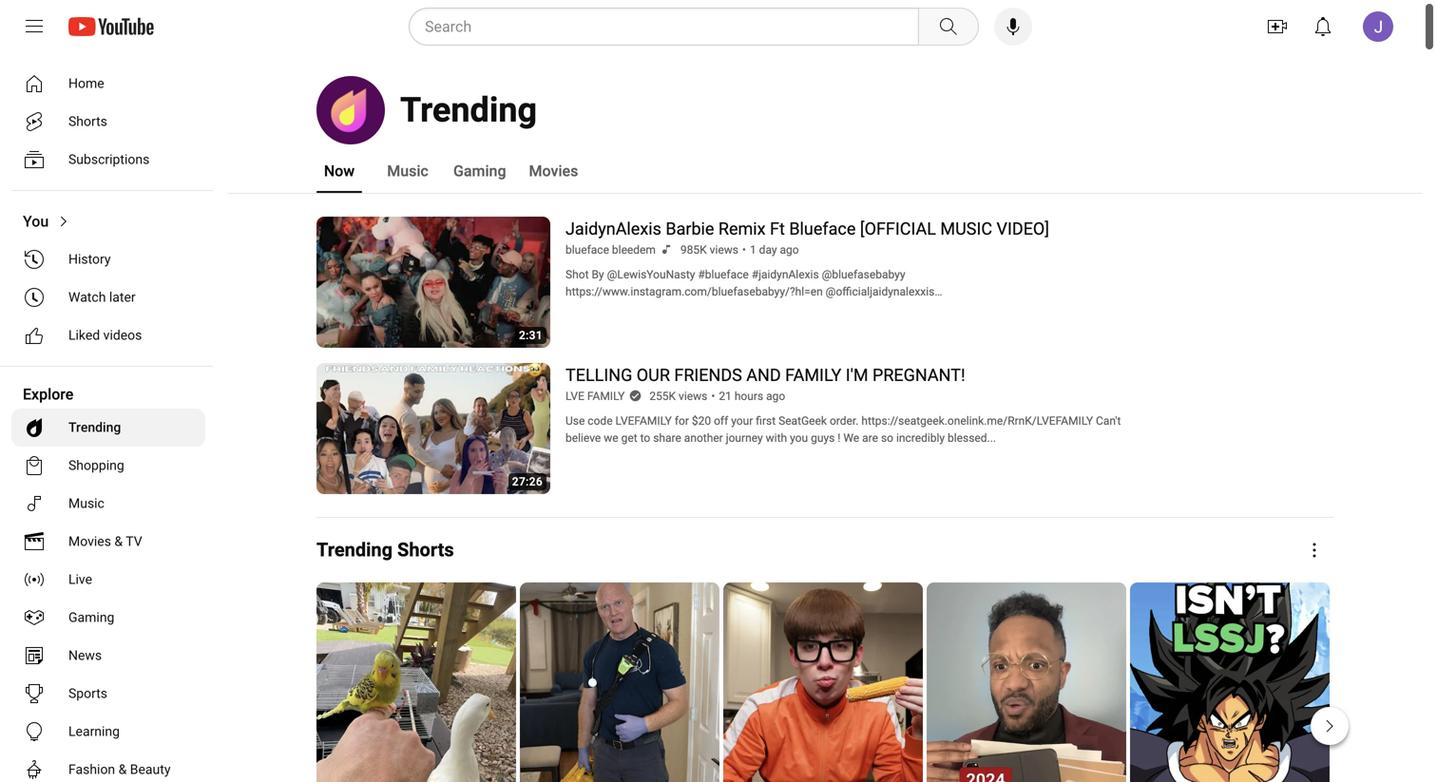 Task type: describe. For each thing, give the bounding box(es) containing it.
1
[[750, 243, 756, 257]]

#jaidynalexis
[[752, 268, 819, 281]]

learning
[[68, 724, 120, 740]]

beauty
[[130, 762, 171, 778]]

https://seatgeek.onelink.me/rrnk/lvefamily
[[861, 414, 1093, 428]]

views for friends
[[679, 390, 708, 403]]

telling our friends and family i'm pregnant!
[[566, 365, 965, 385]]

#blueface
[[698, 268, 749, 281]]

[official
[[860, 219, 936, 239]]

2:31 link
[[317, 217, 550, 350]]

incredibly
[[896, 432, 945, 445]]

gaming inside trending main content
[[453, 162, 506, 180]]

telling our friends and family i'm pregnant! by lve family 255,084 views 21 hours ago 27 minutes element
[[566, 365, 965, 385]]

friends
[[674, 365, 742, 385]]

journey
[[726, 432, 763, 445]]

trending for trending 'text field'
[[400, 90, 537, 130]]

music inside trending main content
[[387, 162, 429, 180]]

fashion & beauty
[[68, 762, 171, 778]]

live
[[68, 572, 92, 587]]

telling
[[566, 365, 632, 385]]

jaidynalexis barbie remix ft blueface [official music video] by blueface bleedem 985,244 views 1 day ago 2 minutes, 31 seconds element
[[566, 219, 1049, 239]]

@lewisyounasty
[[607, 268, 695, 281]]

guys
[[811, 432, 835, 445]]

pregnant!
[[873, 365, 965, 385]]

we
[[604, 432, 618, 445]]

your
[[731, 414, 753, 428]]

so
[[881, 432, 893, 445]]

jaidynalexis barbie remix ft blueface [official music video] link
[[566, 217, 1049, 241]]

blueface
[[566, 243, 609, 257]]

2:31
[[519, 329, 543, 342]]

by
[[592, 268, 604, 281]]

liked videos
[[68, 327, 142, 343]]

blueface bleedem
[[566, 243, 656, 257]]

avatar image image
[[1363, 11, 1393, 42]]

movies & tv
[[68, 534, 142, 549]]

remix
[[719, 219, 766, 239]]

shorts inside trending main content
[[397, 539, 454, 561]]

barbie
[[666, 219, 714, 239]]

shopping
[[68, 458, 124, 473]]

liked
[[68, 327, 100, 343]]

0 vertical spatial family
[[785, 365, 842, 385]]

day
[[759, 243, 777, 257]]

blessed...
[[948, 432, 996, 445]]

first
[[756, 414, 776, 428]]

seatgeek
[[779, 414, 827, 428]]

blueface bleedem link
[[566, 241, 657, 259]]

believe
[[566, 432, 601, 445]]

explore
[[23, 385, 74, 403]]

shot by  @lewisyounasty    #blueface #jaidynalexis   @bluefasebabyy https://www.instagram.com/bluefasebabyy/?hl=en  @officialjaidynalexxis https://www.instagram.com/officialjaidynalexxis/?hl=en...
[[566, 268, 935, 316]]

off
[[714, 414, 728, 428]]

and
[[746, 365, 781, 385]]

lvefamily
[[615, 414, 672, 428]]

27:26 link
[[317, 363, 550, 497]]

watch
[[68, 289, 106, 305]]

$20
[[692, 414, 711, 428]]

jaidynalexis
[[566, 219, 661, 239]]

movies for movies
[[529, 162, 578, 180]]

27 minutes, 26 seconds element
[[512, 475, 543, 489]]

https://www.instagram.com/bluefasebabyy/?hl=en
[[566, 285, 823, 298]]

with
[[766, 432, 787, 445]]

use code lvefamily for $20 off your first seatgeek order. https://seatgeek.onelink.me/rrnk/lvefamily  can't believe we get to share another journey with you guys ! we are so incredibly blessed...
[[566, 414, 1121, 445]]

blueface
[[789, 219, 856, 239]]

!
[[838, 432, 841, 445]]

https://www.instagram.com/officialjaidynalexxis/?hl=en...
[[566, 302, 857, 316]]

order.
[[830, 414, 859, 428]]

985k views
[[681, 243, 738, 257]]

are
[[862, 432, 878, 445]]

27:26
[[512, 475, 543, 489]]

shot
[[566, 268, 589, 281]]

telling our friends and family i'm pregnant! link
[[566, 363, 965, 388]]

255k
[[650, 390, 676, 403]]

985k
[[681, 243, 707, 257]]



Task type: vqa. For each thing, say whether or not it's contained in the screenshot.
- to the bottom
no



Task type: locate. For each thing, give the bounding box(es) containing it.
1 vertical spatial views
[[679, 390, 708, 403]]

1 vertical spatial family
[[587, 390, 625, 403]]

1 horizontal spatial family
[[785, 365, 842, 385]]

family down 'telling'
[[587, 390, 625, 403]]

0 horizontal spatial views
[[679, 390, 708, 403]]

can't
[[1096, 414, 1121, 428]]

1 horizontal spatial trending
[[317, 539, 393, 561]]

0 horizontal spatial movies
[[68, 534, 111, 549]]

& for beauty
[[118, 762, 127, 778]]

subscriptions link
[[11, 141, 205, 179], [11, 141, 205, 179]]

music link
[[11, 485, 205, 523], [11, 485, 205, 523]]

news
[[68, 648, 102, 663]]

1 vertical spatial &
[[118, 762, 127, 778]]

ago for and
[[766, 390, 785, 403]]

ft
[[770, 219, 785, 239]]

later
[[109, 289, 136, 305]]

watch later
[[68, 289, 136, 305]]

views
[[710, 243, 738, 257], [679, 390, 708, 403]]

fashion
[[68, 762, 115, 778]]

ago right the day
[[780, 243, 799, 257]]

now
[[324, 162, 355, 180]]

& for tv
[[114, 534, 123, 549]]

bleedem
[[612, 243, 656, 257]]

movies & tv link
[[11, 523, 205, 561], [11, 523, 205, 561]]

0 vertical spatial gaming
[[453, 162, 506, 180]]

to
[[640, 432, 650, 445]]

0 vertical spatial ago
[[780, 243, 799, 257]]

0 horizontal spatial gaming
[[68, 610, 114, 625]]

0 vertical spatial trending
[[400, 90, 537, 130]]

views up #blueface
[[710, 243, 738, 257]]

1 vertical spatial shorts
[[397, 539, 454, 561]]

trending main content
[[228, 53, 1437, 782]]

movies up jaidynalexis
[[529, 162, 578, 180]]

hours
[[735, 390, 763, 403]]

1 horizontal spatial gaming
[[453, 162, 506, 180]]

movies up live
[[68, 534, 111, 549]]

255k views
[[650, 390, 708, 403]]

tab list containing now
[[317, 148, 578, 194]]

family
[[785, 365, 842, 385], [587, 390, 625, 403]]

tab list inside trending main content
[[317, 148, 578, 194]]

0 vertical spatial movies
[[529, 162, 578, 180]]

music right now
[[387, 162, 429, 180]]

0 horizontal spatial shorts
[[68, 114, 107, 129]]

liked videos link
[[11, 317, 205, 355], [11, 317, 205, 355]]

tab list
[[317, 148, 578, 194]]

1 horizontal spatial movies
[[529, 162, 578, 180]]

news link
[[11, 637, 205, 675], [11, 637, 205, 675]]

lve
[[566, 390, 584, 403]]

family inside 'link'
[[587, 390, 625, 403]]

trending for trending shorts
[[317, 539, 393, 561]]

@bluefasebabyy
[[822, 268, 905, 281]]

shopping link
[[11, 447, 205, 485], [11, 447, 205, 485]]

views for remix
[[710, 243, 738, 257]]

trending
[[400, 90, 537, 130], [68, 420, 121, 435], [317, 539, 393, 561]]

0 vertical spatial views
[[710, 243, 738, 257]]

ago down telling our friends and family i'm pregnant! by lve family 255,084 views 21 hours ago 27 minutes element
[[766, 390, 785, 403]]

jaidynalexis barbie remix ft blueface [official music video]
[[566, 219, 1049, 239]]

another
[[684, 432, 723, 445]]

21
[[719, 390, 732, 403]]

use
[[566, 414, 585, 428]]

ago for ft
[[780, 243, 799, 257]]

2 horizontal spatial trending
[[400, 90, 537, 130]]

music down shopping
[[68, 496, 104, 511]]

movies for movies & tv
[[68, 534, 111, 549]]

share
[[653, 432, 681, 445]]

& left tv
[[114, 534, 123, 549]]

home
[[68, 76, 104, 91]]

tv
[[126, 534, 142, 549]]

views down friends
[[679, 390, 708, 403]]

videos
[[103, 327, 142, 343]]

family left i'm
[[785, 365, 842, 385]]

we
[[843, 432, 859, 445]]

music
[[387, 162, 429, 180], [68, 496, 104, 511]]

None search field
[[375, 8, 983, 46]]

gaming down trending 'text field'
[[453, 162, 506, 180]]

Search text field
[[425, 14, 914, 39]]

code
[[588, 414, 613, 428]]

learning link
[[11, 713, 205, 751], [11, 713, 205, 751]]

you
[[23, 212, 49, 231]]

1 day ago
[[750, 243, 799, 257]]

music
[[940, 219, 992, 239]]

trending shorts
[[317, 539, 454, 561]]

&
[[114, 534, 123, 549], [118, 762, 127, 778]]

lve family
[[566, 390, 625, 403]]

1 vertical spatial trending
[[68, 420, 121, 435]]

0 horizontal spatial trending
[[68, 420, 121, 435]]

live link
[[11, 561, 205, 599], [11, 561, 205, 599]]

shorts link
[[11, 103, 205, 141], [11, 103, 205, 141]]

our
[[637, 365, 670, 385]]

1 vertical spatial ago
[[766, 390, 785, 403]]

you
[[790, 432, 808, 445]]

1 vertical spatial gaming
[[68, 610, 114, 625]]

@officialjaidynalexxis
[[826, 285, 935, 298]]

ago
[[780, 243, 799, 257], [766, 390, 785, 403]]

gaming up news
[[68, 610, 114, 625]]

1 horizontal spatial views
[[710, 243, 738, 257]]

i'm
[[846, 365, 868, 385]]

gaming
[[453, 162, 506, 180], [68, 610, 114, 625]]

2 vertical spatial trending
[[317, 539, 393, 561]]

subscriptions
[[68, 152, 150, 167]]

movies inside trending main content
[[529, 162, 578, 180]]

0 vertical spatial &
[[114, 534, 123, 549]]

0 horizontal spatial family
[[587, 390, 625, 403]]

for
[[675, 414, 689, 428]]

21 hours ago
[[719, 390, 785, 403]]

sports
[[68, 686, 107, 701]]

history
[[68, 251, 111, 267]]

& left beauty
[[118, 762, 127, 778]]

1 horizontal spatial music
[[387, 162, 429, 180]]

get
[[621, 432, 637, 445]]

2 minutes, 31 seconds element
[[519, 329, 543, 342]]

0 horizontal spatial music
[[68, 496, 104, 511]]

lve family link
[[566, 388, 626, 405]]

1 vertical spatial music
[[68, 496, 104, 511]]

movies
[[529, 162, 578, 180], [68, 534, 111, 549]]

0 vertical spatial shorts
[[68, 114, 107, 129]]

1 horizontal spatial shorts
[[397, 539, 454, 561]]

Trending text field
[[400, 90, 537, 130]]

1 vertical spatial movies
[[68, 534, 111, 549]]

video]
[[997, 219, 1049, 239]]

0 vertical spatial music
[[387, 162, 429, 180]]

trending link
[[11, 409, 205, 447], [11, 409, 205, 447]]



